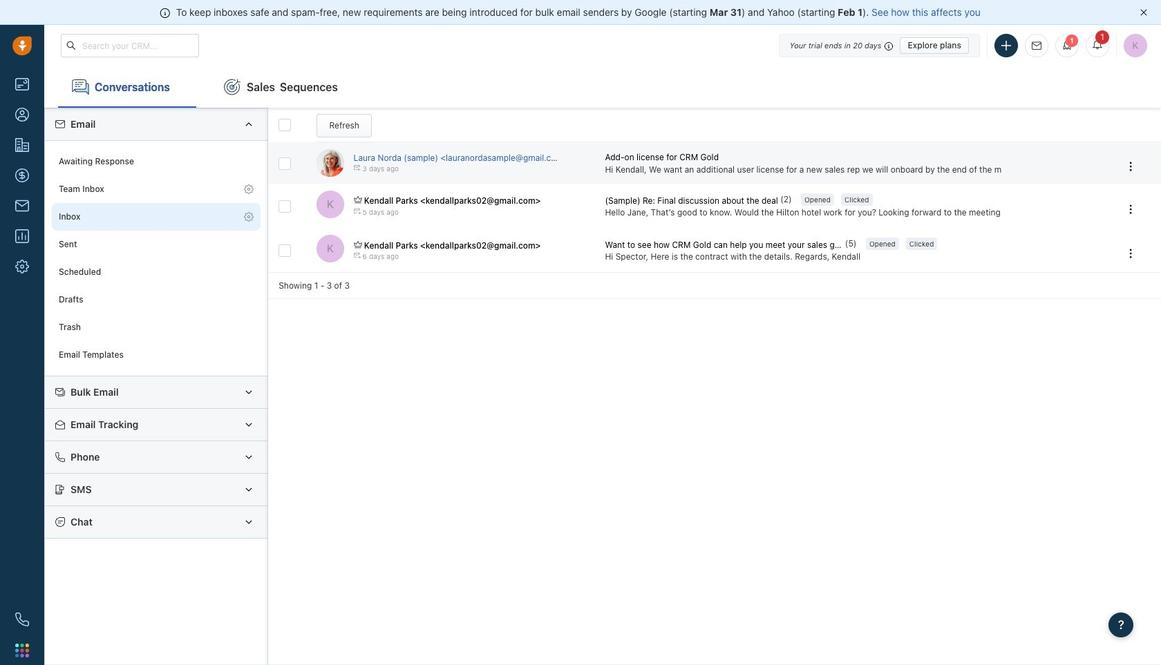 Task type: vqa. For each thing, say whether or not it's contained in the screenshot.
"OUTGOING" "image" to the bottom
yes



Task type: locate. For each thing, give the bounding box(es) containing it.
0 vertical spatial outgoing image
[[354, 208, 361, 215]]

incoming image
[[354, 165, 361, 172]]

outgoing image
[[354, 208, 361, 215], [354, 252, 361, 259]]

2 outgoing image from the top
[[354, 252, 361, 259]]

1 vertical spatial outgoing image
[[354, 252, 361, 259]]

close image
[[1141, 9, 1148, 16]]

send email image
[[1032, 41, 1042, 50]]

tab list
[[44, 66, 1161, 108]]

1 outgoing image from the top
[[354, 208, 361, 215]]

phone image
[[15, 613, 29, 627]]

freshworks switcher image
[[15, 644, 29, 658]]



Task type: describe. For each thing, give the bounding box(es) containing it.
phone element
[[8, 606, 36, 634]]

Search your CRM... text field
[[61, 34, 199, 57]]



